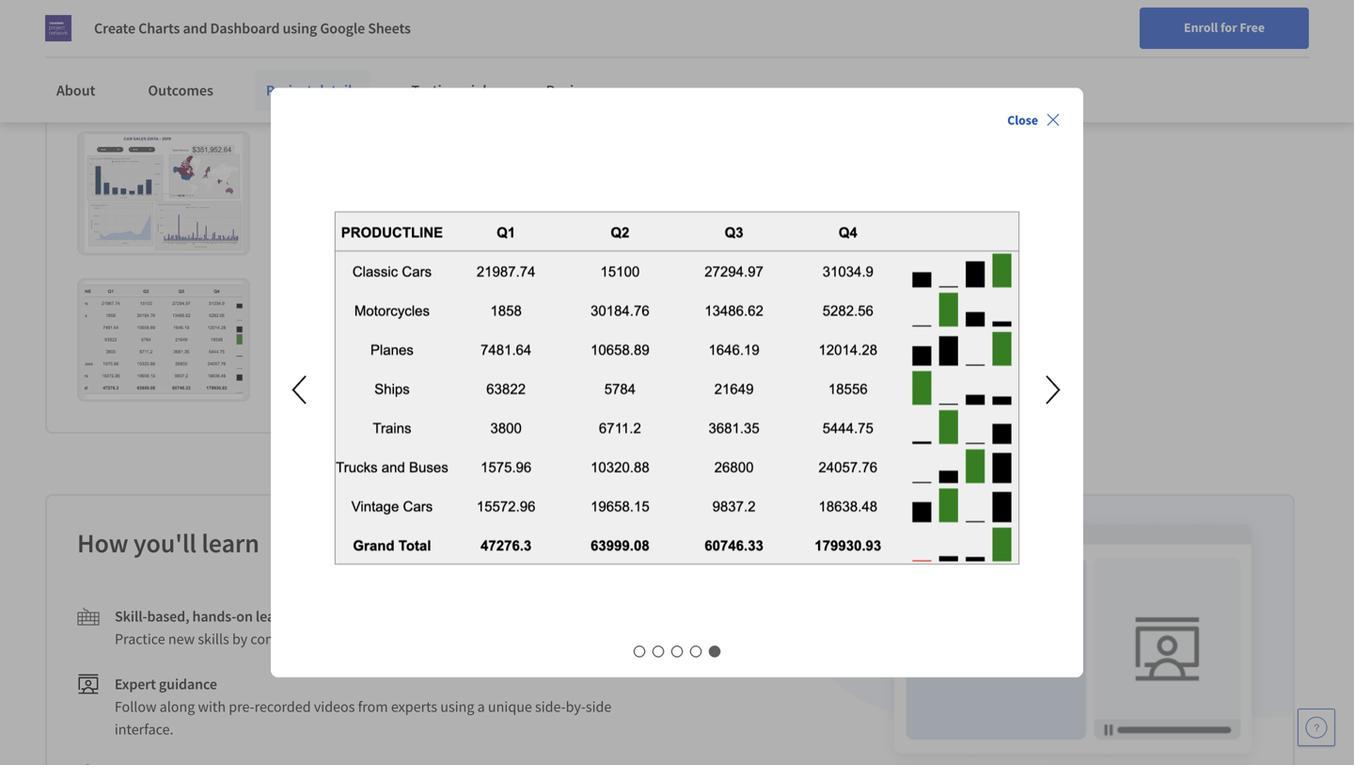 Task type: vqa. For each thing, say whether or not it's contained in the screenshot.
the from
yes



Task type: locate. For each thing, give the bounding box(es) containing it.
completing
[[251, 630, 322, 649]]

create
[[94, 19, 135, 38]]

coursera project network image
[[45, 15, 72, 41]]

skill-
[[115, 607, 147, 626]]

with
[[147, 28, 175, 47], [198, 697, 226, 716]]

with left pre-
[[198, 697, 226, 716]]

charts
[[138, 19, 180, 38]]

a
[[478, 697, 485, 716]]

new
[[168, 630, 195, 649]]

using
[[283, 19, 317, 38], [441, 697, 475, 716]]

project
[[266, 81, 313, 100]]

related
[[350, 630, 394, 649]]

5
[[77, 95, 85, 114]]

unique
[[488, 697, 532, 716]]

interface.
[[115, 720, 174, 739]]

go to previous image image
[[279, 367, 323, 413], [292, 376, 307, 404]]

None search field
[[268, 12, 579, 49]]

dashboard
[[210, 19, 280, 38]]

is
[[383, 28, 393, 47]]

with left and
[[147, 28, 175, 47]]

about link
[[45, 70, 107, 111]]

by
[[232, 630, 248, 649]]

sheets left or
[[225, 28, 268, 47]]

enroll for free button
[[1140, 8, 1310, 49]]

enroll
[[1185, 19, 1219, 36]]

tasks.
[[397, 630, 434, 649]]

1 vertical spatial with
[[198, 697, 226, 716]]

google up outcomes
[[178, 28, 222, 47]]

skills
[[198, 630, 229, 649]]

pre-
[[229, 697, 255, 716]]

free
[[1241, 19, 1266, 36]]

enroll for free
[[1185, 19, 1266, 36]]

familiarity
[[77, 28, 144, 47]]

1 horizontal spatial using
[[441, 697, 475, 716]]

from
[[358, 697, 388, 716]]

google
[[320, 19, 365, 38], [178, 28, 222, 47]]

sheets left but
[[368, 19, 411, 38]]

and
[[183, 19, 207, 38]]

outcomes link
[[137, 70, 225, 111]]

show notifications image
[[1156, 24, 1179, 46]]

not
[[468, 28, 489, 47]]

for
[[1221, 19, 1238, 36]]

1 horizontal spatial with
[[198, 697, 226, 716]]

guidance
[[159, 675, 217, 694]]

create charts and dashboard using google sheets
[[94, 19, 411, 38]]

recorded
[[255, 697, 311, 716]]

using inside expert guidance follow along with pre-recorded videos from experts using a unique side-by-side interface.
[[441, 697, 475, 716]]

project details
[[266, 81, 359, 100]]

0 vertical spatial with
[[147, 28, 175, 47]]

0 horizontal spatial using
[[283, 19, 317, 38]]

google left is
[[320, 19, 365, 38]]

outcomes
[[148, 81, 213, 100]]

expert guidance follow along with pre-recorded videos from experts using a unique side-by-side interface.
[[115, 675, 612, 739]]

1 vertical spatial using
[[441, 697, 475, 716]]

using right dashboard
[[283, 19, 317, 38]]

click to expand item image
[[85, 134, 243, 252], [280, 134, 438, 252], [476, 134, 634, 252], [671, 134, 829, 252], [85, 281, 243, 399]]

side
[[586, 697, 612, 716]]

helpful
[[396, 28, 440, 47]]

or
[[271, 28, 284, 47]]

using left a
[[441, 697, 475, 716]]

testimonials link
[[400, 70, 505, 111]]

videos
[[314, 697, 355, 716]]

hands-
[[192, 607, 236, 626]]

go to next image image
[[1032, 367, 1076, 413]]

follow
[[115, 697, 157, 716]]

menu item
[[1015, 19, 1136, 80]]

sheets
[[368, 19, 411, 38], [225, 28, 268, 47]]

you'll
[[134, 527, 196, 560]]

0 vertical spatial using
[[283, 19, 317, 38]]

microsoft
[[287, 28, 345, 47]]



Task type: describe. For each thing, give the bounding box(es) containing it.
testimonials
[[412, 81, 494, 100]]

practice
[[115, 630, 165, 649]]

learn
[[202, 527, 260, 560]]

0 horizontal spatial sheets
[[225, 28, 268, 47]]

expert
[[115, 675, 156, 694]]

required.
[[492, 28, 550, 47]]

details
[[316, 81, 359, 100]]

job-
[[325, 630, 350, 649]]

reviews
[[546, 81, 599, 100]]

excel
[[348, 28, 380, 47]]

about
[[56, 81, 95, 100]]

1 horizontal spatial sheets
[[368, 19, 411, 38]]

on
[[236, 607, 253, 626]]

close button
[[1000, 103, 1069, 137]]

by-
[[566, 697, 586, 716]]

slides element
[[324, 641, 1031, 660]]

5 project images
[[77, 95, 182, 114]]

reviews link
[[535, 70, 611, 111]]

familiarity with google sheets or microsoft excel is helpful but not required.
[[77, 28, 550, 47]]

coursera image
[[23, 15, 142, 45]]

help center image
[[1306, 716, 1329, 739]]

based,
[[147, 607, 190, 626]]

along
[[160, 697, 195, 716]]

0 horizontal spatial with
[[147, 28, 175, 47]]

how
[[77, 527, 128, 560]]

project details link
[[255, 70, 370, 111]]

experts
[[391, 697, 438, 716]]

learning
[[256, 607, 309, 626]]

close
[[1008, 111, 1039, 128]]

project
[[88, 95, 133, 114]]

0 horizontal spatial google
[[178, 28, 222, 47]]

but
[[443, 28, 465, 47]]

close dialog
[[271, 88, 1355, 677]]

side-
[[535, 697, 566, 716]]

skill-based, hands-on learning practice new skills by completing job-related tasks.
[[115, 607, 434, 649]]

with inside expert guidance follow along with pre-recorded videos from experts using a unique side-by-side interface.
[[198, 697, 226, 716]]

images
[[136, 95, 182, 114]]

1 horizontal spatial google
[[320, 19, 365, 38]]

how you'll learn
[[77, 527, 260, 560]]



